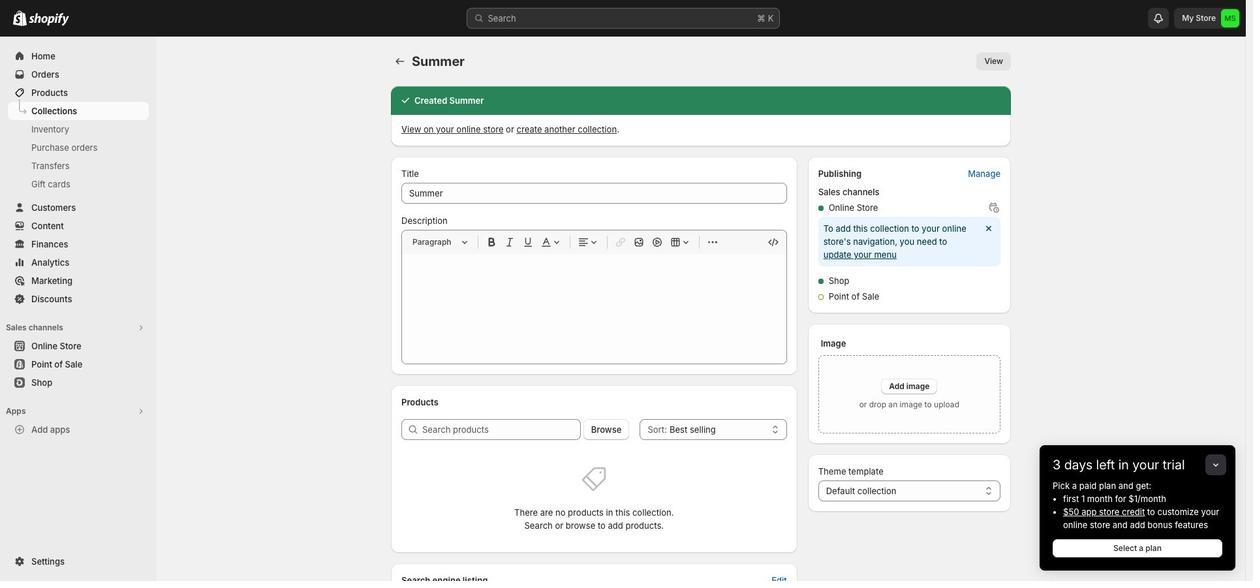 Task type: describe. For each thing, give the bounding box(es) containing it.
no products image
[[581, 466, 607, 492]]

e.g. Summer collection, Under $100, Staff picks text field
[[402, 183, 787, 204]]

shopify image
[[13, 10, 27, 26]]

Search products text field
[[422, 419, 581, 440]]



Task type: vqa. For each thing, say whether or not it's contained in the screenshot.
Search products TEXT FIELD at the left bottom of page
yes



Task type: locate. For each thing, give the bounding box(es) containing it.
shopify image
[[29, 13, 69, 26]]

status
[[818, 217, 1001, 266]]

my store image
[[1221, 9, 1240, 27]]



